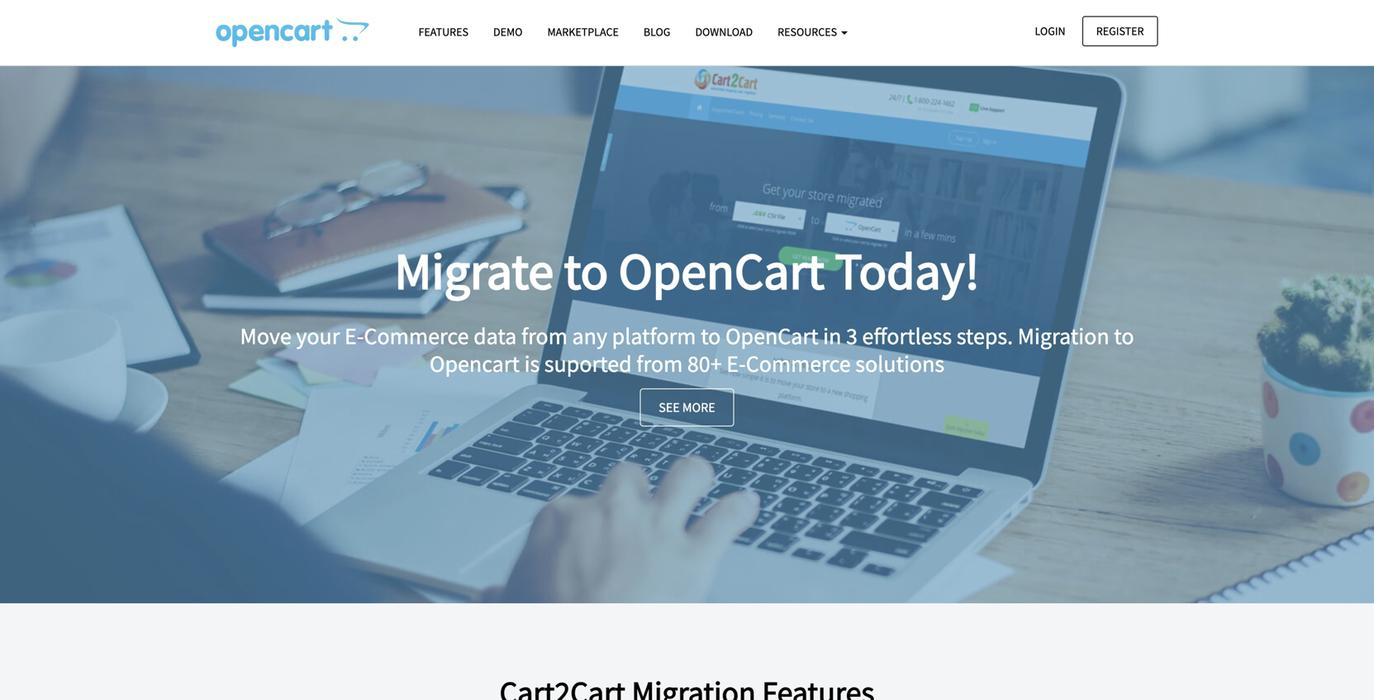 Task type: locate. For each thing, give the bounding box(es) containing it.
0 horizontal spatial e-
[[345, 322, 364, 351]]

e-
[[345, 322, 364, 351], [727, 349, 746, 378]]

effortless
[[862, 322, 952, 351]]

commerce
[[364, 322, 469, 351], [746, 349, 851, 378]]

to
[[564, 239, 608, 303], [701, 322, 721, 351], [1114, 322, 1134, 351]]

see
[[659, 399, 680, 416]]

to up any
[[564, 239, 608, 303]]

platform
[[612, 322, 696, 351]]

resources link
[[765, 17, 860, 46]]

marketplace
[[548, 24, 619, 39]]

solutions
[[856, 349, 945, 378]]

steps.
[[957, 322, 1013, 351]]

opencart
[[430, 349, 520, 378]]

from left any
[[521, 322, 568, 351]]

e- right 80+
[[727, 349, 746, 378]]

1 vertical spatial opencart
[[726, 322, 819, 351]]

1 horizontal spatial commerce
[[746, 349, 851, 378]]

register link
[[1083, 16, 1158, 46]]

opencart
[[619, 239, 825, 303], [726, 322, 819, 351]]

download
[[695, 24, 753, 39]]

demo
[[493, 24, 523, 39]]

download link
[[683, 17, 765, 46]]

3
[[846, 322, 858, 351]]

migrate
[[395, 239, 554, 303]]

any
[[572, 322, 608, 351]]

to right 'platform'
[[701, 322, 721, 351]]

from up see
[[637, 349, 683, 378]]

migration
[[1018, 322, 1110, 351]]

from
[[521, 322, 568, 351], [637, 349, 683, 378]]

to right 'migration'
[[1114, 322, 1134, 351]]

e- right your
[[345, 322, 364, 351]]

0 horizontal spatial to
[[564, 239, 608, 303]]

1 horizontal spatial e-
[[727, 349, 746, 378]]

suported
[[544, 349, 632, 378]]

1 horizontal spatial to
[[701, 322, 721, 351]]

data
[[474, 322, 517, 351]]

features
[[419, 24, 469, 39]]

move your e-commerce data from any platform to opencart in 3 effortless steps. migration to opencart is suported from 80+ e-commerce solutions
[[240, 322, 1134, 378]]



Task type: vqa. For each thing, say whether or not it's contained in the screenshot.
the Register
yes



Task type: describe. For each thing, give the bounding box(es) containing it.
is
[[524, 349, 540, 378]]

features link
[[406, 17, 481, 46]]

see more
[[659, 399, 716, 416]]

0 vertical spatial opencart
[[619, 239, 825, 303]]

2 horizontal spatial to
[[1114, 322, 1134, 351]]

1 horizontal spatial from
[[637, 349, 683, 378]]

login link
[[1021, 16, 1080, 46]]

move
[[240, 322, 292, 351]]

marketplace link
[[535, 17, 631, 46]]

today!
[[835, 239, 980, 303]]

opencart - cart2cart migration image
[[216, 17, 369, 47]]

blog
[[644, 24, 671, 39]]

in
[[823, 322, 842, 351]]

resources
[[778, 24, 840, 39]]

more
[[683, 399, 716, 416]]

migrate to opencart today!
[[395, 239, 980, 303]]

see more link
[[640, 388, 735, 426]]

register
[[1097, 24, 1144, 38]]

0 horizontal spatial from
[[521, 322, 568, 351]]

demo link
[[481, 17, 535, 46]]

login
[[1035, 24, 1066, 38]]

opencart inside move your e-commerce data from any platform to opencart in 3 effortless steps. migration to opencart is suported from 80+ e-commerce solutions
[[726, 322, 819, 351]]

0 horizontal spatial commerce
[[364, 322, 469, 351]]

your
[[296, 322, 340, 351]]

blog link
[[631, 17, 683, 46]]

80+
[[688, 349, 722, 378]]



